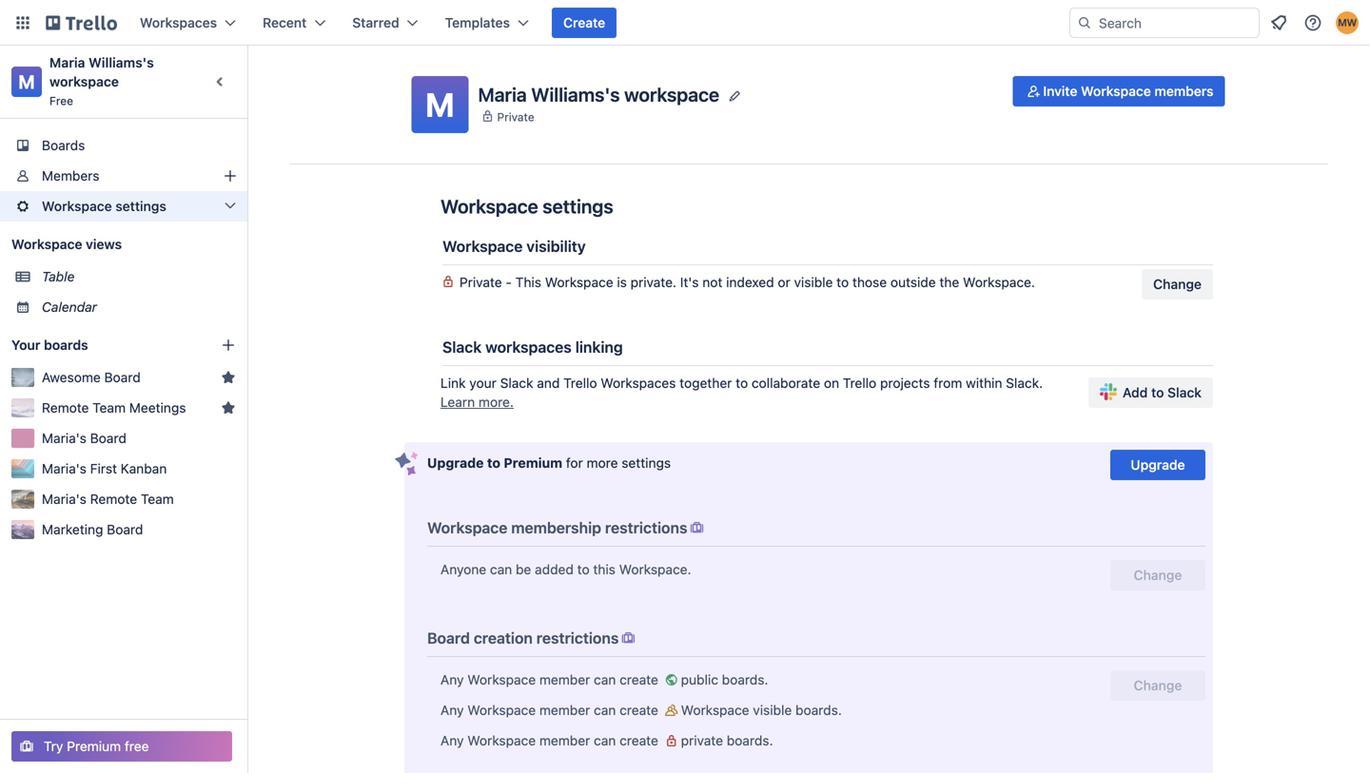 Task type: vqa. For each thing, say whether or not it's contained in the screenshot.
topmost Maria
yes



Task type: locate. For each thing, give the bounding box(es) containing it.
2 vertical spatial boards.
[[727, 733, 773, 749]]

premium
[[504, 455, 562, 471], [67, 739, 121, 755]]

2 vertical spatial member
[[539, 733, 590, 749]]

3 any from the top
[[441, 733, 464, 749]]

board inside button
[[104, 370, 141, 385]]

upgrade for upgrade to premium for more settings
[[427, 455, 484, 471]]

1 horizontal spatial trello
[[843, 375, 877, 391]]

board for awesome board
[[104, 370, 141, 385]]

0 horizontal spatial workspace.
[[619, 562, 691, 578]]

2 horizontal spatial slack
[[1168, 385, 1202, 401]]

anyone can be added to this workspace.
[[441, 562, 691, 578]]

and
[[537, 375, 560, 391]]

marketing
[[42, 522, 103, 538]]

sm image for workspace visible boards.
[[662, 701, 681, 720]]

trello right on
[[843, 375, 877, 391]]

2 trello from the left
[[843, 375, 877, 391]]

linking
[[575, 338, 623, 356]]

team
[[93, 400, 126, 416], [141, 491, 174, 507]]

0 vertical spatial restrictions
[[605, 519, 687, 537]]

0 vertical spatial member
[[539, 672, 590, 688]]

2 create from the top
[[620, 703, 658, 718]]

invite
[[1043, 83, 1078, 99]]

the
[[940, 275, 959, 290]]

1 vertical spatial sm image
[[662, 671, 681, 690]]

2 starred icon image from the top
[[221, 401, 236, 416]]

private
[[497, 110, 534, 123], [460, 275, 502, 290]]

upgrade
[[427, 455, 484, 471], [1131, 457, 1185, 473]]

workspace inside button
[[1081, 83, 1151, 99]]

maria's down the maria's board
[[42, 461, 87, 477]]

0 horizontal spatial team
[[93, 400, 126, 416]]

2 maria's from the top
[[42, 461, 87, 477]]

0 vertical spatial any
[[441, 672, 464, 688]]

can for public boards.
[[594, 672, 616, 688]]

to right 'together'
[[736, 375, 748, 391]]

workspace navigation collapse icon image
[[207, 69, 234, 95]]

0 vertical spatial remote
[[42, 400, 89, 416]]

workspace.
[[963, 275, 1035, 290], [619, 562, 691, 578]]

membership
[[511, 519, 601, 537]]

team down awesome board
[[93, 400, 126, 416]]

maria up free
[[49, 55, 85, 70]]

workspace inside maria williams's workspace free
[[49, 74, 119, 89]]

restrictions
[[605, 519, 687, 537], [536, 629, 619, 647]]

add to slack
[[1123, 385, 1202, 401]]

upgrade button
[[1110, 450, 1206, 480]]

workspace. right this
[[619, 562, 691, 578]]

1 member from the top
[[539, 672, 590, 688]]

remote team meetings
[[42, 400, 186, 416]]

boards.
[[722, 672, 768, 688], [796, 703, 842, 718], [727, 733, 773, 749]]

1 vertical spatial premium
[[67, 739, 121, 755]]

indexed
[[726, 275, 774, 290]]

private right m 'button'
[[497, 110, 534, 123]]

0 vertical spatial team
[[93, 400, 126, 416]]

visible right or
[[794, 275, 833, 290]]

trello
[[563, 375, 597, 391], [843, 375, 877, 391]]

2 horizontal spatial sm image
[[1024, 82, 1043, 101]]

create for workspace visible boards.
[[620, 703, 658, 718]]

board down the maria's remote team link
[[107, 522, 143, 538]]

workspace for maria williams's workspace
[[624, 83, 719, 105]]

trello right the and in the left of the page
[[563, 375, 597, 391]]

workspaces inside dropdown button
[[140, 15, 217, 30]]

add to slack link
[[1088, 378, 1213, 408]]

board up remote team meetings button
[[104, 370, 141, 385]]

1 vertical spatial boards.
[[796, 703, 842, 718]]

premium left for
[[504, 455, 562, 471]]

learn more. link
[[441, 394, 514, 410]]

sm image
[[619, 629, 638, 648], [662, 671, 681, 690], [662, 701, 681, 720]]

any workspace member can create
[[441, 672, 662, 688], [441, 703, 662, 718], [441, 733, 662, 749]]

williams's down create button
[[531, 83, 620, 105]]

sparkle image
[[395, 452, 419, 477]]

1 vertical spatial remote
[[90, 491, 137, 507]]

williams's for maria williams's workspace
[[531, 83, 620, 105]]

within
[[966, 375, 1002, 391]]

your boards
[[11, 337, 88, 353]]

back to home image
[[46, 8, 117, 38]]

workspace up free
[[49, 74, 119, 89]]

0 vertical spatial private
[[497, 110, 534, 123]]

1 vertical spatial workspaces
[[601, 375, 676, 391]]

1 vertical spatial any
[[441, 703, 464, 718]]

boards link
[[0, 130, 247, 161]]

3 create from the top
[[620, 733, 658, 749]]

can for private boards.
[[594, 733, 616, 749]]

1 horizontal spatial m
[[426, 85, 455, 124]]

1 vertical spatial sm image
[[687, 519, 706, 538]]

2 vertical spatial sm image
[[662, 701, 681, 720]]

0 notifications image
[[1267, 11, 1290, 34]]

0 vertical spatial change button
[[1142, 269, 1213, 300]]

1 create from the top
[[620, 672, 658, 688]]

0 horizontal spatial workspace settings
[[42, 198, 166, 214]]

private left - on the left
[[460, 275, 502, 290]]

boards
[[42, 137, 85, 153]]

0 horizontal spatial workspace
[[49, 74, 119, 89]]

workspace settings button
[[0, 191, 247, 222]]

2 any from the top
[[441, 703, 464, 718]]

sm image down anyone can be added to this workspace.
[[619, 629, 638, 648]]

maria williams (mariawilliams94) image
[[1336, 11, 1359, 34]]

workspace settings
[[441, 195, 613, 217], [42, 198, 166, 214]]

1 horizontal spatial slack
[[500, 375, 533, 391]]

1 vertical spatial private
[[460, 275, 502, 290]]

maria's
[[42, 431, 87, 446], [42, 461, 87, 477], [42, 491, 87, 507]]

0 vertical spatial any workspace member can create
[[441, 672, 662, 688]]

2 vertical spatial any
[[441, 733, 464, 749]]

1 vertical spatial starred icon image
[[221, 401, 236, 416]]

maria's remote team
[[42, 491, 174, 507]]

boards. for private boards.
[[727, 733, 773, 749]]

private.
[[631, 275, 677, 290]]

0 horizontal spatial upgrade
[[427, 455, 484, 471]]

0 horizontal spatial m
[[18, 70, 35, 93]]

workspace down primary "element"
[[624, 83, 719, 105]]

maria's for maria's board
[[42, 431, 87, 446]]

workspace for maria williams's workspace free
[[49, 74, 119, 89]]

1 horizontal spatial settings
[[543, 195, 613, 217]]

your
[[11, 337, 40, 353]]

to left those
[[837, 275, 849, 290]]

more.
[[479, 394, 514, 410]]

0 vertical spatial maria's
[[42, 431, 87, 446]]

any workspace member can create for public boards.
[[441, 672, 662, 688]]

outside
[[891, 275, 936, 290]]

sm image down "public"
[[662, 701, 681, 720]]

3 any workspace member can create from the top
[[441, 733, 662, 749]]

any for private boards.
[[441, 733, 464, 749]]

upgrade right sparkle icon
[[427, 455, 484, 471]]

public
[[681, 672, 718, 688]]

private for private
[[497, 110, 534, 123]]

together
[[680, 375, 732, 391]]

slack right add
[[1168, 385, 1202, 401]]

maria's board link
[[42, 429, 236, 448]]

starred icon image
[[221, 370, 236, 385], [221, 401, 236, 416]]

workspace settings up workspace visibility
[[441, 195, 613, 217]]

search image
[[1077, 15, 1092, 30]]

can
[[490, 562, 512, 578], [594, 672, 616, 688], [594, 703, 616, 718], [594, 733, 616, 749]]

starred
[[352, 15, 399, 30]]

workspaces up workspace navigation collapse icon
[[140, 15, 217, 30]]

1 any workspace member can create from the top
[[441, 672, 662, 688]]

to down more.
[[487, 455, 500, 471]]

anyone
[[441, 562, 486, 578]]

1 horizontal spatial upgrade
[[1131, 457, 1185, 473]]

workspace settings inside dropdown button
[[42, 198, 166, 214]]

upgrade inside button
[[1131, 457, 1185, 473]]

slack for link
[[500, 375, 533, 391]]

1 horizontal spatial team
[[141, 491, 174, 507]]

workspace inside dropdown button
[[42, 198, 112, 214]]

settings down the "members" link
[[115, 198, 166, 214]]

1 starred icon image from the top
[[221, 370, 236, 385]]

maria's up "maria's first kanban"
[[42, 431, 87, 446]]

starred icon image for remote team meetings
[[221, 401, 236, 416]]

create
[[620, 672, 658, 688], [620, 703, 658, 718], [620, 733, 658, 749]]

remote
[[42, 400, 89, 416], [90, 491, 137, 507]]

0 horizontal spatial trello
[[563, 375, 597, 391]]

restrictions up this
[[605, 519, 687, 537]]

this
[[515, 275, 541, 290]]

1 horizontal spatial williams's
[[531, 83, 620, 105]]

workspace views
[[11, 236, 122, 252]]

for
[[566, 455, 583, 471]]

1 vertical spatial restrictions
[[536, 629, 619, 647]]

0 horizontal spatial williams's
[[89, 55, 154, 70]]

m down templates
[[426, 85, 455, 124]]

1 horizontal spatial workspace
[[624, 83, 719, 105]]

member for private boards.
[[539, 733, 590, 749]]

restrictions down anyone can be added to this workspace.
[[536, 629, 619, 647]]

settings right more
[[622, 455, 671, 471]]

1 vertical spatial team
[[141, 491, 174, 507]]

2 any workspace member can create from the top
[[441, 703, 662, 718]]

1 horizontal spatial premium
[[504, 455, 562, 471]]

remote down "maria's first kanban"
[[90, 491, 137, 507]]

0 horizontal spatial settings
[[115, 198, 166, 214]]

0 vertical spatial maria
[[49, 55, 85, 70]]

workspace. right the
[[963, 275, 1035, 290]]

remote down awesome
[[42, 400, 89, 416]]

not
[[702, 275, 723, 290]]

0 vertical spatial workspace.
[[963, 275, 1035, 290]]

try premium free
[[44, 739, 149, 755]]

2 horizontal spatial settings
[[622, 455, 671, 471]]

free
[[125, 739, 149, 755]]

1 vertical spatial williams's
[[531, 83, 620, 105]]

slack up more.
[[500, 375, 533, 391]]

1 vertical spatial any workspace member can create
[[441, 703, 662, 718]]

boards
[[44, 337, 88, 353]]

workspace
[[49, 74, 119, 89], [624, 83, 719, 105]]

williams's
[[89, 55, 154, 70], [531, 83, 620, 105]]

2 vertical spatial sm image
[[662, 732, 681, 751]]

private
[[681, 733, 723, 749]]

maria williams's workspace link
[[49, 55, 157, 89]]

1 horizontal spatial maria
[[478, 83, 527, 105]]

member for workspace visible boards.
[[539, 703, 590, 718]]

maria for maria williams's workspace
[[478, 83, 527, 105]]

1 vertical spatial maria
[[478, 83, 527, 105]]

board left creation on the bottom of the page
[[427, 629, 470, 647]]

workspaces down "linking"
[[601, 375, 676, 391]]

views
[[86, 236, 122, 252]]

workspace settings down the "members" link
[[42, 198, 166, 214]]

workspaces
[[140, 15, 217, 30], [601, 375, 676, 391]]

0 horizontal spatial sm image
[[662, 732, 681, 751]]

1 trello from the left
[[563, 375, 597, 391]]

0 horizontal spatial slack
[[442, 338, 482, 356]]

to
[[837, 275, 849, 290], [736, 375, 748, 391], [1151, 385, 1164, 401], [487, 455, 500, 471], [577, 562, 590, 578]]

slack up "link"
[[442, 338, 482, 356]]

0 vertical spatial starred icon image
[[221, 370, 236, 385]]

2 vertical spatial maria's
[[42, 491, 87, 507]]

m inside 'button'
[[426, 85, 455, 124]]

add
[[1123, 385, 1148, 401]]

to left this
[[577, 562, 590, 578]]

1 horizontal spatial workspaces
[[601, 375, 676, 391]]

calendar
[[42, 299, 97, 315]]

0 vertical spatial change
[[1153, 276, 1202, 292]]

maria right m 'button'
[[478, 83, 527, 105]]

0 horizontal spatial visible
[[753, 703, 792, 718]]

1 vertical spatial maria's
[[42, 461, 87, 477]]

settings
[[543, 195, 613, 217], [115, 198, 166, 214], [622, 455, 671, 471]]

3 member from the top
[[539, 733, 590, 749]]

maria's up marketing
[[42, 491, 87, 507]]

1 vertical spatial change
[[1134, 568, 1182, 583]]

settings up visibility
[[543, 195, 613, 217]]

0 vertical spatial boards.
[[722, 672, 768, 688]]

0 vertical spatial workspaces
[[140, 15, 217, 30]]

slack
[[442, 338, 482, 356], [500, 375, 533, 391], [1168, 385, 1202, 401]]

0 vertical spatial sm image
[[619, 629, 638, 648]]

1 vertical spatial create
[[620, 703, 658, 718]]

Search field
[[1092, 9, 1259, 37]]

premium right try
[[67, 739, 121, 755]]

williams's down back to home image
[[89, 55, 154, 70]]

can for workspace visible boards.
[[594, 703, 616, 718]]

1 any from the top
[[441, 672, 464, 688]]

slack inside link your slack and trello workspaces together to collaborate on trello projects from within slack. learn more.
[[500, 375, 533, 391]]

change for the bottommost the change button
[[1134, 568, 1182, 583]]

upgrade down add to slack link
[[1131, 457, 1185, 473]]

2 vertical spatial create
[[620, 733, 658, 749]]

williams's inside maria williams's workspace free
[[89, 55, 154, 70]]

0 horizontal spatial remote
[[42, 400, 89, 416]]

1 vertical spatial member
[[539, 703, 590, 718]]

0 vertical spatial williams's
[[89, 55, 154, 70]]

0 vertical spatial sm image
[[1024, 82, 1043, 101]]

your boards with 6 items element
[[11, 334, 192, 357]]

2 member from the top
[[539, 703, 590, 718]]

workspace
[[1081, 83, 1151, 99], [441, 195, 538, 217], [42, 198, 112, 214], [11, 236, 82, 252], [442, 237, 523, 255], [545, 275, 613, 290], [427, 519, 507, 537], [467, 672, 536, 688], [467, 703, 536, 718], [681, 703, 749, 718], [467, 733, 536, 749]]

remote team meetings button
[[42, 399, 213, 418]]

any
[[441, 672, 464, 688], [441, 703, 464, 718], [441, 733, 464, 749]]

m left maria williams's workspace free in the left top of the page
[[18, 70, 35, 93]]

board for marketing board
[[107, 522, 143, 538]]

sm image
[[1024, 82, 1043, 101], [687, 519, 706, 538], [662, 732, 681, 751]]

team down kanban
[[141, 491, 174, 507]]

1 horizontal spatial visible
[[794, 275, 833, 290]]

board up "maria's first kanban"
[[90, 431, 126, 446]]

0 vertical spatial create
[[620, 672, 658, 688]]

0 horizontal spatial maria
[[49, 55, 85, 70]]

create for public boards.
[[620, 672, 658, 688]]

2 vertical spatial any workspace member can create
[[441, 733, 662, 749]]

maria
[[49, 55, 85, 70], [478, 83, 527, 105]]

sm image up private
[[662, 671, 681, 690]]

0 horizontal spatial workspaces
[[140, 15, 217, 30]]

0 horizontal spatial premium
[[67, 739, 121, 755]]

maria inside maria williams's workspace free
[[49, 55, 85, 70]]

3 maria's from the top
[[42, 491, 87, 507]]

visible up private boards.
[[753, 703, 792, 718]]

maria's first kanban link
[[42, 460, 236, 479]]

1 maria's from the top
[[42, 431, 87, 446]]

0 vertical spatial visible
[[794, 275, 833, 290]]



Task type: describe. For each thing, give the bounding box(es) containing it.
1 vertical spatial workspace.
[[619, 562, 691, 578]]

collaborate
[[752, 375, 820, 391]]

workspaces
[[485, 338, 572, 356]]

maria's remote team link
[[42, 490, 236, 509]]

2 vertical spatial change
[[1134, 678, 1182, 694]]

workspace visible boards.
[[681, 703, 842, 718]]

awesome board button
[[42, 368, 213, 387]]

slack.
[[1006, 375, 1043, 391]]

add board image
[[221, 338, 236, 353]]

sm image inside invite workspace members button
[[1024, 82, 1043, 101]]

m for m link
[[18, 70, 35, 93]]

m button
[[412, 76, 469, 133]]

invite workspace members button
[[1013, 76, 1225, 107]]

maria's board
[[42, 431, 126, 446]]

more
[[587, 455, 618, 471]]

create
[[563, 15, 605, 30]]

starred icon image for awesome board
[[221, 370, 236, 385]]

member for public boards.
[[539, 672, 590, 688]]

slack for add
[[1168, 385, 1202, 401]]

1 vertical spatial visible
[[753, 703, 792, 718]]

maria williams's workspace
[[478, 83, 719, 105]]

templates button
[[434, 8, 540, 38]]

maria's for maria's first kanban
[[42, 461, 87, 477]]

board for maria's board
[[90, 431, 126, 446]]

1 vertical spatial change button
[[1110, 560, 1206, 591]]

boards. for public boards.
[[722, 672, 768, 688]]

private - this workspace is private. it's not indexed or visible to those outside the workspace.
[[460, 275, 1035, 290]]

upgrade to premium for more settings
[[427, 455, 671, 471]]

upgrade for upgrade
[[1131, 457, 1185, 473]]

first
[[90, 461, 117, 477]]

your
[[469, 375, 497, 391]]

remote inside button
[[42, 400, 89, 416]]

templates
[[445, 15, 510, 30]]

slack workspaces linking
[[442, 338, 623, 356]]

on
[[824, 375, 839, 391]]

recent
[[263, 15, 307, 30]]

change link
[[1110, 671, 1206, 701]]

maria's for maria's remote team
[[42, 491, 87, 507]]

public boards.
[[681, 672, 768, 688]]

awesome board
[[42, 370, 141, 385]]

members
[[42, 168, 99, 184]]

maria williams's workspace free
[[49, 55, 157, 108]]

primary element
[[0, 0, 1370, 46]]

members link
[[0, 161, 247, 191]]

creation
[[474, 629, 533, 647]]

marketing board
[[42, 522, 143, 538]]

williams's for maria williams's workspace free
[[89, 55, 154, 70]]

restrictions for workspace membership restrictions
[[605, 519, 687, 537]]

m for m 'button'
[[426, 85, 455, 124]]

awesome
[[42, 370, 101, 385]]

board creation restrictions
[[427, 629, 619, 647]]

free
[[49, 94, 73, 108]]

create button
[[552, 8, 617, 38]]

meetings
[[129, 400, 186, 416]]

workspaces inside link your slack and trello workspaces together to collaborate on trello projects from within slack. learn more.
[[601, 375, 676, 391]]

calendar link
[[42, 298, 236, 317]]

or
[[778, 275, 790, 290]]

create for private boards.
[[620, 733, 658, 749]]

any workspace member can create for private boards.
[[441, 733, 662, 749]]

maria's first kanban
[[42, 461, 167, 477]]

try premium free button
[[11, 732, 232, 762]]

1 horizontal spatial workspace settings
[[441, 195, 613, 217]]

those
[[852, 275, 887, 290]]

try
[[44, 739, 63, 755]]

restrictions for board creation restrictions
[[536, 629, 619, 647]]

0 vertical spatial premium
[[504, 455, 562, 471]]

m link
[[11, 67, 42, 97]]

change for the topmost the change button
[[1153, 276, 1202, 292]]

to inside link your slack and trello workspaces together to collaborate on trello projects from within slack. learn more.
[[736, 375, 748, 391]]

to right add
[[1151, 385, 1164, 401]]

learn
[[441, 394, 475, 410]]

any for public boards.
[[441, 672, 464, 688]]

table
[[42, 269, 75, 284]]

visibility
[[526, 237, 586, 255]]

marketing board link
[[42, 520, 236, 539]]

table link
[[42, 267, 236, 286]]

workspace visibility
[[442, 237, 586, 255]]

private boards.
[[681, 733, 773, 749]]

premium inside button
[[67, 739, 121, 755]]

link your slack and trello workspaces together to collaborate on trello projects from within slack. learn more.
[[441, 375, 1043, 410]]

settings inside dropdown button
[[115, 198, 166, 214]]

link
[[441, 375, 466, 391]]

team inside the maria's remote team link
[[141, 491, 174, 507]]

private for private - this workspace is private. it's not indexed or visible to those outside the workspace.
[[460, 275, 502, 290]]

is
[[617, 275, 627, 290]]

1 horizontal spatial sm image
[[687, 519, 706, 538]]

added
[[535, 562, 574, 578]]

starred button
[[341, 8, 430, 38]]

1 horizontal spatial workspace.
[[963, 275, 1035, 290]]

it's
[[680, 275, 699, 290]]

1 horizontal spatial remote
[[90, 491, 137, 507]]

this
[[593, 562, 616, 578]]

recent button
[[251, 8, 337, 38]]

projects
[[880, 375, 930, 391]]

from
[[934, 375, 962, 391]]

workspaces button
[[128, 8, 247, 38]]

be
[[516, 562, 531, 578]]

-
[[506, 275, 512, 290]]

members
[[1155, 83, 1214, 99]]

any for workspace visible boards.
[[441, 703, 464, 718]]

kanban
[[121, 461, 167, 477]]

workspace membership restrictions
[[427, 519, 687, 537]]

any workspace member can create for workspace visible boards.
[[441, 703, 662, 718]]

team inside remote team meetings button
[[93, 400, 126, 416]]

open information menu image
[[1304, 13, 1323, 32]]

maria for maria williams's workspace free
[[49, 55, 85, 70]]

sm image for public boards.
[[662, 671, 681, 690]]

invite workspace members
[[1043, 83, 1214, 99]]



